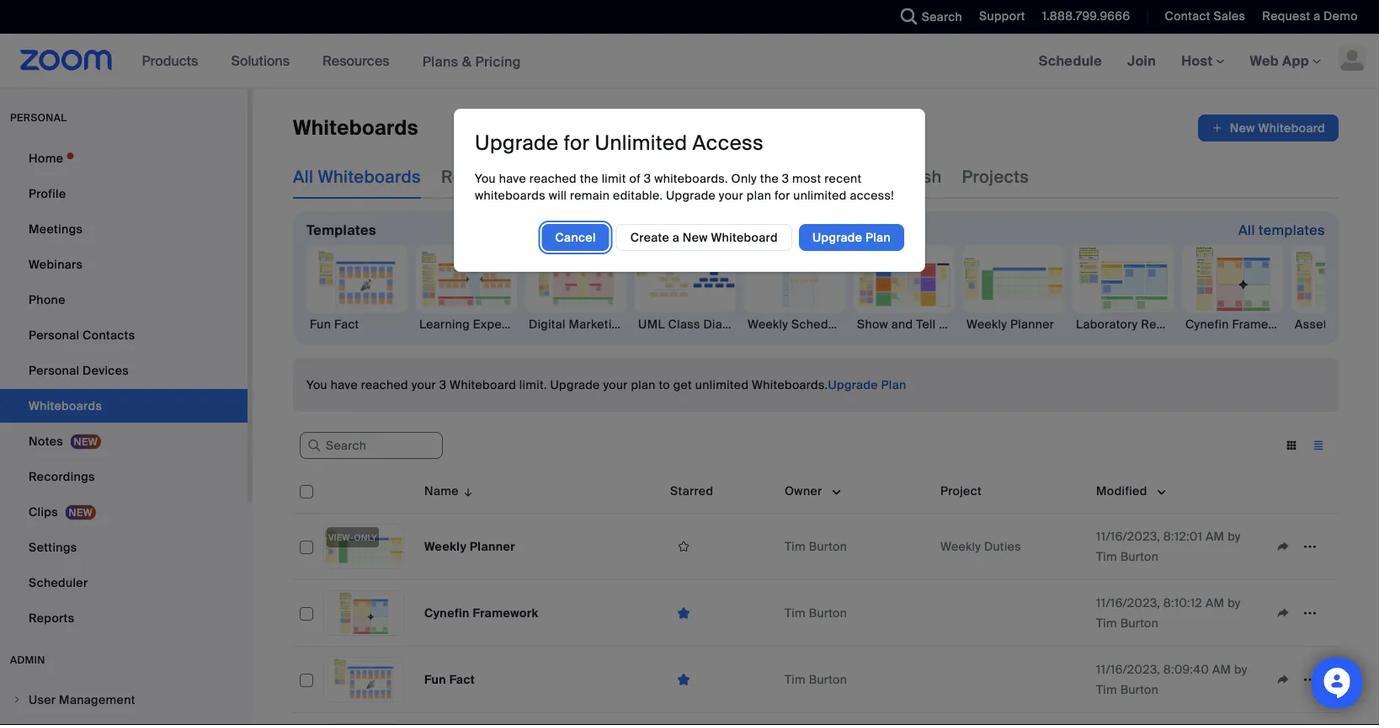Task type: locate. For each thing, give the bounding box(es) containing it.
am for 8:12:01
[[1206, 529, 1225, 544]]

cynefin framework button
[[1183, 245, 1296, 333]]

plans & pricing link
[[423, 52, 521, 70], [423, 52, 521, 70]]

1 horizontal spatial 3
[[644, 171, 651, 186]]

0 horizontal spatial canvas
[[541, 316, 584, 332]]

banner
[[0, 34, 1380, 89]]

devices
[[83, 363, 129, 378]]

1 horizontal spatial starred
[[817, 166, 878, 187]]

1 vertical spatial upgrade plan button
[[828, 371, 907, 398]]

application containing name
[[293, 469, 1339, 725]]

11/16/2023, left 8:10:12
[[1097, 595, 1161, 611]]

1 personal from the top
[[29, 327, 79, 343]]

2 vertical spatial a
[[966, 316, 973, 332]]

for inside you have reached the limit of 3 whiteboards. only the 3 most recent whiteboards will remain editable. upgrade your plan for unlimited access!
[[775, 188, 791, 203]]

0 vertical spatial plan
[[747, 188, 772, 203]]

webinars
[[29, 256, 83, 272]]

reached up search text field
[[361, 377, 409, 393]]

2 vertical spatial am
[[1213, 662, 1232, 677]]

11/16/2023, inside 11/16/2023, 8:09:40 am by tim burton
[[1097, 662, 1161, 677]]

application for cynefin framework
[[670, 600, 772, 626]]

plan left to
[[631, 377, 656, 393]]

1 horizontal spatial weekly planner
[[967, 316, 1055, 332]]

fact
[[334, 316, 359, 332], [450, 672, 475, 687]]

plan down and
[[882, 377, 907, 393]]

show and tell with a twist element
[[854, 316, 1005, 333]]

schedule
[[1039, 52, 1103, 69], [792, 316, 846, 332]]

your left to
[[603, 377, 628, 393]]

asset managem button
[[1292, 245, 1380, 333]]

fact inside fun fact element
[[334, 316, 359, 332]]

by inside 11/16/2023, 8:09:40 am by tim burton
[[1235, 662, 1248, 677]]

personal for personal contacts
[[29, 327, 79, 343]]

to
[[659, 377, 671, 393]]

0 horizontal spatial for
[[564, 130, 590, 156]]

a
[[1314, 8, 1321, 24], [673, 230, 680, 245], [966, 316, 973, 332]]

managem
[[1331, 316, 1380, 332]]

a left new
[[673, 230, 680, 245]]

reached
[[530, 171, 577, 186], [361, 377, 409, 393]]

scheduler
[[29, 575, 88, 590]]

1 vertical spatial with
[[939, 316, 963, 332]]

1 horizontal spatial have
[[499, 171, 526, 186]]

1 horizontal spatial a
[[966, 316, 973, 332]]

the up remain
[[580, 171, 599, 186]]

uml class diagram
[[638, 316, 752, 332]]

framework inside button
[[1233, 316, 1296, 332]]

0 vertical spatial schedule
[[1039, 52, 1103, 69]]

am inside 11/16/2023, 8:10:12 am by tim burton
[[1206, 595, 1225, 611]]

1 vertical spatial personal
[[29, 363, 79, 378]]

1 vertical spatial reached
[[361, 377, 409, 393]]

0 vertical spatial fact
[[334, 316, 359, 332]]

am right 8:10:12
[[1206, 595, 1225, 611]]

for up my whiteboards
[[564, 130, 590, 156]]

2 vertical spatial by
[[1235, 662, 1248, 677]]

application for fun fact
[[670, 667, 772, 693]]

0 horizontal spatial a
[[673, 230, 680, 245]]

by inside 11/16/2023, 8:10:12 am by tim burton
[[1228, 595, 1241, 611]]

twist
[[976, 316, 1005, 332]]

weekly inside button
[[967, 316, 1008, 332]]

11/16/2023,
[[1097, 529, 1161, 544], [1097, 595, 1161, 611], [1097, 662, 1161, 677]]

1 vertical spatial for
[[775, 188, 791, 203]]

1.888.799.9666 button up schedule link
[[1043, 8, 1131, 24]]

1 horizontal spatial cynefin framework
[[1186, 316, 1296, 332]]

you inside you have reached the limit of 3 whiteboards. only the 3 most recent whiteboards will remain editable. upgrade your plan for unlimited access!
[[475, 171, 496, 186]]

fun fact
[[310, 316, 359, 332], [425, 672, 475, 687]]

framework
[[1233, 316, 1296, 332], [473, 605, 539, 621]]

1 vertical spatial cynefin
[[425, 605, 470, 621]]

asset management element
[[1292, 316, 1380, 333]]

0 vertical spatial for
[[564, 130, 590, 156]]

11/16/2023, 8:09:40 am by tim burton
[[1097, 662, 1248, 697]]

all templates button
[[1239, 216, 1326, 243]]

limit
[[602, 171, 626, 186]]

3 tim burton from the top
[[785, 672, 848, 687]]

your down shared with me
[[719, 188, 744, 203]]

cynefin right thumbnail of cynefin framework
[[425, 605, 470, 621]]

contact sales
[[1165, 8, 1246, 24]]

0 horizontal spatial have
[[331, 377, 358, 393]]

canvas for learning experience canvas
[[541, 316, 584, 332]]

1 vertical spatial am
[[1206, 595, 1225, 611]]

application
[[0, 0, 1380, 725], [293, 469, 1339, 725], [670, 534, 772, 559], [670, 600, 772, 626], [670, 667, 772, 693]]

1 vertical spatial 11/16/2023,
[[1097, 595, 1161, 611]]

0 horizontal spatial fun
[[310, 316, 331, 332]]

fact inside "application"
[[450, 672, 475, 687]]

personal menu menu
[[0, 142, 248, 637]]

11/16/2023, inside 11/16/2023, 8:12:01 am by tim burton
[[1097, 529, 1161, 544]]

a inside button
[[673, 230, 680, 245]]

2 horizontal spatial a
[[1314, 8, 1321, 24]]

tim burton for 11/16/2023, 8:12:01 am by tim burton
[[785, 539, 848, 554]]

1 11/16/2023, from the top
[[1097, 529, 1161, 544]]

planner inside button
[[1011, 316, 1055, 332]]

1 horizontal spatial cynefin
[[1186, 316, 1230, 332]]

1 horizontal spatial for
[[775, 188, 791, 203]]

learning experience canvas element
[[416, 316, 584, 333]]

0 vertical spatial whiteboard
[[711, 230, 778, 245]]

0 vertical spatial am
[[1206, 529, 1225, 544]]

upgrade down whiteboards.
[[666, 188, 716, 203]]

tim
[[785, 539, 806, 554], [1097, 549, 1118, 564], [785, 605, 806, 621], [1097, 615, 1118, 631], [785, 672, 806, 687], [1097, 682, 1118, 697]]

will
[[549, 188, 567, 203]]

0 horizontal spatial you
[[307, 377, 328, 393]]

0 vertical spatial all
[[293, 166, 314, 187]]

reports
[[29, 610, 74, 626]]

uml class diagram button
[[635, 245, 752, 333]]

all up 'templates'
[[293, 166, 314, 187]]

am right 8:09:40 at right
[[1213, 662, 1232, 677]]

0 vertical spatial a
[[1314, 8, 1321, 24]]

Search text field
[[300, 432, 443, 459]]

0 horizontal spatial reached
[[361, 377, 409, 393]]

your
[[719, 188, 744, 203], [412, 377, 436, 393], [603, 377, 628, 393]]

0 vertical spatial fun
[[310, 316, 331, 332]]

upgrade for unlimited access dialog
[[454, 109, 926, 272]]

3 down 'learning'
[[439, 377, 447, 393]]

plan
[[866, 230, 891, 245], [882, 377, 907, 393]]

1 vertical spatial schedule
[[792, 316, 846, 332]]

reached inside you have reached the limit of 3 whiteboards. only the 3 most recent whiteboards will remain editable. upgrade your plan for unlimited access!
[[530, 171, 577, 186]]

1 canvas from the left
[[541, 316, 584, 332]]

0 vertical spatial starred
[[817, 166, 878, 187]]

0 vertical spatial fun fact
[[310, 316, 359, 332]]

you up the whiteboards
[[475, 171, 496, 186]]

plans
[[423, 52, 459, 70]]

2 vertical spatial 11/16/2023,
[[1097, 662, 1161, 677]]

11/16/2023, left 8:09:40 at right
[[1097, 662, 1161, 677]]

upgrade down show
[[828, 377, 878, 393]]

planner down arrow down image
[[470, 539, 515, 554]]

1 horizontal spatial plan
[[747, 188, 772, 203]]

with left the me
[[734, 166, 767, 187]]

whiteboard right new
[[711, 230, 778, 245]]

am
[[1206, 529, 1225, 544], [1206, 595, 1225, 611], [1213, 662, 1232, 677]]

whiteboards up 'templates'
[[318, 166, 421, 187]]

support
[[980, 8, 1026, 24]]

0 horizontal spatial fun fact
[[310, 316, 359, 332]]

1 vertical spatial fact
[[450, 672, 475, 687]]

1 vertical spatial starred
[[670, 483, 714, 499]]

your down 'learning'
[[412, 377, 436, 393]]

schedule left show
[[792, 316, 846, 332]]

tim inside 11/16/2023, 8:12:01 am by tim burton
[[1097, 549, 1118, 564]]

0 horizontal spatial the
[[580, 171, 599, 186]]

schedule inside meetings navigation
[[1039, 52, 1103, 69]]

0 vertical spatial tim burton
[[785, 539, 848, 554]]

0 vertical spatial plan
[[866, 230, 891, 245]]

0 vertical spatial personal
[[29, 327, 79, 343]]

pricing
[[475, 52, 521, 70]]

1 horizontal spatial fact
[[450, 672, 475, 687]]

you down fun fact element
[[307, 377, 328, 393]]

meetings link
[[0, 212, 248, 246]]

1 vertical spatial you
[[307, 377, 328, 393]]

starred
[[817, 166, 878, 187], [670, 483, 714, 499]]

whiteboards
[[475, 188, 546, 203]]

2 11/16/2023, from the top
[[1097, 595, 1161, 611]]

cell
[[934, 580, 1090, 647], [934, 647, 1090, 713], [293, 713, 317, 725], [418, 713, 664, 725], [664, 713, 778, 725], [778, 713, 934, 725], [934, 713, 1090, 725], [1264, 713, 1339, 725], [317, 720, 418, 725], [1090, 723, 1264, 725]]

contact sales link
[[1153, 0, 1250, 34], [1165, 8, 1246, 24]]

2 vertical spatial tim burton
[[785, 672, 848, 687]]

weekly schedule button
[[745, 245, 846, 333]]

0 vertical spatial you
[[475, 171, 496, 186]]

get
[[674, 377, 692, 393]]

1 horizontal spatial your
[[603, 377, 628, 393]]

weekly planner element
[[964, 316, 1065, 333]]

3 right the of
[[644, 171, 651, 186]]

all templates
[[1239, 221, 1326, 239]]

owner
[[785, 483, 823, 499]]

personal down the personal contacts at the top of the page
[[29, 363, 79, 378]]

have for you have reached your 3 whiteboard limit. upgrade your plan to get unlimited whiteboards. upgrade plan
[[331, 377, 358, 393]]

by for 11/16/2023, 8:09:40 am by tim burton
[[1235, 662, 1248, 677]]

the right only
[[760, 171, 779, 186]]

personal contacts
[[29, 327, 135, 343]]

0 horizontal spatial your
[[412, 377, 436, 393]]

personal
[[29, 327, 79, 343], [29, 363, 79, 378]]

cynefin right report on the top right of the page
[[1186, 316, 1230, 332]]

am right 8:12:01
[[1206, 529, 1225, 544]]

upgrade plan
[[813, 230, 891, 245]]

a left the "demo"
[[1314, 8, 1321, 24]]

fun inside button
[[310, 316, 331, 332]]

0 horizontal spatial with
[[734, 166, 767, 187]]

by for 11/16/2023, 8:10:12 am by tim burton
[[1228, 595, 1241, 611]]

have down fun fact element
[[331, 377, 358, 393]]

0 vertical spatial planner
[[1011, 316, 1055, 332]]

all inside button
[[1239, 221, 1256, 239]]

0 horizontal spatial all
[[293, 166, 314, 187]]

0 horizontal spatial cynefin
[[425, 605, 470, 621]]

starred inside "application"
[[670, 483, 714, 499]]

1 tim burton from the top
[[785, 539, 848, 554]]

upgrade plan button
[[799, 224, 905, 251], [828, 371, 907, 398]]

1 vertical spatial planner
[[470, 539, 515, 554]]

1 horizontal spatial with
[[939, 316, 963, 332]]

personal inside 'link'
[[29, 327, 79, 343]]

class
[[668, 316, 701, 332]]

editable.
[[613, 188, 663, 203]]

3
[[644, 171, 651, 186], [782, 171, 790, 186], [439, 377, 447, 393]]

personal down phone
[[29, 327, 79, 343]]

1.888.799.9666 button
[[1030, 0, 1135, 34], [1043, 8, 1131, 24]]

0 horizontal spatial plan
[[631, 377, 656, 393]]

schedule down 1.888.799.9666
[[1039, 52, 1103, 69]]

3 left most
[[782, 171, 790, 186]]

cynefin
[[1186, 316, 1230, 332], [425, 605, 470, 621]]

all
[[293, 166, 314, 187], [1239, 221, 1256, 239]]

0 vertical spatial cynefin framework
[[1186, 316, 1296, 332]]

1 vertical spatial unlimited
[[696, 377, 749, 393]]

11/16/2023, for 11/16/2023, 8:12:01 am by tim burton
[[1097, 529, 1161, 544]]

1 horizontal spatial planner
[[1011, 316, 1055, 332]]

upgrade right limit.
[[550, 377, 600, 393]]

profile
[[29, 186, 66, 201]]

have for you have reached the limit of 3 whiteboards. only the 3 most recent whiteboards will remain editable. upgrade your plan for unlimited access!
[[499, 171, 526, 186]]

whiteboard left limit.
[[450, 377, 516, 393]]

unlimited right get
[[696, 377, 749, 393]]

1 vertical spatial framework
[[473, 605, 539, 621]]

home
[[29, 150, 63, 166]]

0 vertical spatial have
[[499, 171, 526, 186]]

laboratory report button
[[1073, 245, 1181, 333]]

contacts
[[83, 327, 135, 343]]

upgrade plan button down the access!
[[799, 224, 905, 251]]

1 horizontal spatial fun fact
[[425, 672, 475, 687]]

all inside "tab list"
[[293, 166, 314, 187]]

1 horizontal spatial fun
[[425, 672, 446, 687]]

projects
[[962, 166, 1029, 187]]

tabs of all whiteboard page tab list
[[293, 155, 1029, 199]]

whiteboards up remain
[[548, 166, 651, 187]]

0 horizontal spatial fact
[[334, 316, 359, 332]]

weekly duties
[[941, 539, 1022, 554]]

request
[[1263, 8, 1311, 24]]

1 vertical spatial a
[[673, 230, 680, 245]]

0 horizontal spatial unlimited
[[696, 377, 749, 393]]

reached for your
[[361, 377, 409, 393]]

personal contacts link
[[0, 318, 248, 352]]

1 vertical spatial weekly planner
[[425, 539, 515, 554]]

plan down only
[[747, 188, 772, 203]]

0 horizontal spatial cynefin framework
[[425, 605, 539, 621]]

1 horizontal spatial reached
[[530, 171, 577, 186]]

have up the whiteboards
[[499, 171, 526, 186]]

by inside 11/16/2023, 8:12:01 am by tim burton
[[1228, 529, 1241, 544]]

0 horizontal spatial weekly planner
[[425, 539, 515, 554]]

0 horizontal spatial starred
[[670, 483, 714, 499]]

1 vertical spatial have
[[331, 377, 358, 393]]

webinars link
[[0, 248, 248, 281]]

starred inside tabs of all whiteboard page "tab list"
[[817, 166, 878, 187]]

all left templates
[[1239, 221, 1256, 239]]

upgrade plan button down show
[[828, 371, 907, 398]]

learning experience canvas button
[[416, 245, 584, 333]]

1 horizontal spatial unlimited
[[794, 188, 847, 203]]

am inside 11/16/2023, 8:09:40 am by tim burton
[[1213, 662, 1232, 677]]

whiteboard inside button
[[711, 230, 778, 245]]

2 canvas from the left
[[630, 316, 672, 332]]

for
[[564, 130, 590, 156], [775, 188, 791, 203]]

fun
[[310, 316, 331, 332], [425, 672, 446, 687]]

by right 8:10:12
[[1228, 595, 1241, 611]]

1 horizontal spatial all
[[1239, 221, 1256, 239]]

by right 8:09:40 at right
[[1235, 662, 1248, 677]]

reached up the will at the left top
[[530, 171, 577, 186]]

0 vertical spatial weekly planner
[[967, 316, 1055, 332]]

banner containing schedule
[[0, 34, 1380, 89]]

3 11/16/2023, from the top
[[1097, 662, 1161, 677]]

2 tim burton from the top
[[785, 605, 848, 621]]

for down the me
[[775, 188, 791, 203]]

weekly
[[748, 316, 789, 332], [967, 316, 1008, 332], [425, 539, 467, 554], [941, 539, 982, 554]]

burton inside 11/16/2023, 8:12:01 am by tim burton
[[1121, 549, 1159, 564]]

2 personal from the top
[[29, 363, 79, 378]]

1 horizontal spatial whiteboard
[[711, 230, 778, 245]]

0 vertical spatial 11/16/2023,
[[1097, 529, 1161, 544]]

upgrade for unlimited access
[[475, 130, 764, 156]]

list mode, selected image
[[1306, 438, 1333, 453]]

the
[[580, 171, 599, 186], [760, 171, 779, 186]]

notes
[[29, 433, 63, 449]]

unlimited
[[595, 130, 688, 156]]

am for 8:09:40
[[1213, 662, 1232, 677]]

unlimited down most
[[794, 188, 847, 203]]

1 horizontal spatial you
[[475, 171, 496, 186]]

have inside you have reached the limit of 3 whiteboards. only the 3 most recent whiteboards will remain editable. upgrade your plan for unlimited access!
[[499, 171, 526, 186]]

11/16/2023, inside 11/16/2023, 8:10:12 am by tim burton
[[1097, 595, 1161, 611]]

0 horizontal spatial framework
[[473, 605, 539, 621]]

11/16/2023, down modified
[[1097, 529, 1161, 544]]

my whiteboards
[[520, 166, 651, 187]]

planner
[[1011, 316, 1055, 332], [470, 539, 515, 554]]

with right tell
[[939, 316, 963, 332]]

recent
[[441, 166, 499, 187]]

planner right twist
[[1011, 316, 1055, 332]]

1 horizontal spatial schedule
[[1039, 52, 1103, 69]]

with inside tabs of all whiteboard page "tab list"
[[734, 166, 767, 187]]

plan down the access!
[[866, 230, 891, 245]]

am inside 11/16/2023, 8:12:01 am by tim burton
[[1206, 529, 1225, 544]]

0 vertical spatial with
[[734, 166, 767, 187]]

1 horizontal spatial canvas
[[630, 316, 672, 332]]

with
[[734, 166, 767, 187], [939, 316, 963, 332]]

1 vertical spatial all
[[1239, 221, 1256, 239]]

a left twist
[[966, 316, 973, 332]]

0 vertical spatial framework
[[1233, 316, 1296, 332]]

arrow down image
[[459, 481, 474, 501]]

1 vertical spatial plan
[[882, 377, 907, 393]]

and
[[892, 316, 913, 332]]

1 horizontal spatial the
[[760, 171, 779, 186]]

1 horizontal spatial framework
[[1233, 316, 1296, 332]]

show and tell with a twist
[[857, 316, 1005, 332]]

asset
[[1296, 316, 1328, 332]]

clips
[[29, 504, 58, 520]]

by right 8:12:01
[[1228, 529, 1241, 544]]

1 vertical spatial fun fact
[[425, 672, 475, 687]]

1 vertical spatial by
[[1228, 595, 1241, 611]]



Task type: vqa. For each thing, say whether or not it's contained in the screenshot.
the Fax
no



Task type: describe. For each thing, give the bounding box(es) containing it.
join link
[[1115, 34, 1169, 88]]

0 vertical spatial upgrade plan button
[[799, 224, 905, 251]]

only
[[732, 171, 757, 186]]

request a demo
[[1263, 8, 1359, 24]]

access
[[693, 130, 764, 156]]

templates
[[307, 221, 376, 239]]

8:09:40
[[1164, 662, 1210, 677]]

sales
[[1214, 8, 1246, 24]]

burton inside 11/16/2023, 8:09:40 am by tim burton
[[1121, 682, 1159, 697]]

1 vertical spatial cynefin framework
[[425, 605, 539, 621]]

marketing
[[569, 316, 627, 332]]

personal devices
[[29, 363, 129, 378]]

plan inside you have reached the limit of 3 whiteboards. only the 3 most recent whiteboards will remain editable. upgrade your plan for unlimited access!
[[747, 188, 772, 203]]

experience
[[473, 316, 538, 332]]

weekly schedule element
[[745, 316, 846, 333]]

diagram
[[704, 316, 752, 332]]

fun fact inside "application"
[[425, 672, 475, 687]]

admin
[[10, 654, 45, 667]]

home link
[[0, 142, 248, 175]]

weekly schedule
[[748, 316, 846, 332]]

&
[[462, 52, 472, 70]]

contact
[[1165, 8, 1211, 24]]

whiteboards up "all whiteboards"
[[293, 115, 419, 141]]

plans & pricing
[[423, 52, 521, 70]]

trash
[[898, 166, 942, 187]]

thumbnail of weekly planner image
[[324, 525, 403, 569]]

weekly planner button
[[964, 245, 1065, 333]]

with inside show and tell with a twist "element"
[[939, 316, 963, 332]]

show
[[857, 316, 889, 332]]

cynefin framework inside button
[[1186, 316, 1296, 332]]

8:12:01
[[1164, 529, 1203, 544]]

your inside you have reached the limit of 3 whiteboards. only the 3 most recent whiteboards will remain editable. upgrade your plan for unlimited access!
[[719, 188, 744, 203]]

of
[[630, 171, 641, 186]]

whiteboards for my
[[548, 166, 651, 187]]

upgrade down the access!
[[813, 230, 863, 245]]

all whiteboards
[[293, 166, 421, 187]]

tim burton for 11/16/2023, 8:09:40 am by tim burton
[[785, 672, 848, 687]]

reached for the
[[530, 171, 577, 186]]

recent
[[825, 171, 862, 186]]

asset managem
[[1296, 316, 1380, 332]]

schedule link
[[1027, 34, 1115, 88]]

am for 8:10:12
[[1206, 595, 1225, 611]]

recordings
[[29, 469, 95, 484]]

uml class diagram element
[[635, 316, 752, 333]]

digital marketing canvas element
[[526, 316, 672, 333]]

a for demo
[[1314, 8, 1321, 24]]

thumbnail of cynefin framework image
[[324, 591, 403, 635]]

1.888.799.9666 button up join
[[1030, 0, 1135, 34]]

settings
[[29, 540, 77, 555]]

upgrade up my
[[475, 130, 559, 156]]

admin menu menu
[[0, 684, 248, 725]]

schedule inside button
[[792, 316, 846, 332]]

clips link
[[0, 495, 248, 529]]

zoom logo image
[[20, 50, 113, 71]]

tim inside 11/16/2023, 8:09:40 am by tim burton
[[1097, 682, 1118, 697]]

by for 11/16/2023, 8:12:01 am by tim burton
[[1228, 529, 1241, 544]]

laboratory
[[1077, 316, 1138, 332]]

thumbnail of fun fact image
[[324, 658, 403, 702]]

11/16/2023, 8:12:01 am by tim burton
[[1097, 529, 1241, 564]]

tim inside 11/16/2023, 8:10:12 am by tim burton
[[1097, 615, 1118, 631]]

1 the from the left
[[580, 171, 599, 186]]

cynefin inside "application"
[[425, 605, 470, 621]]

new
[[683, 230, 708, 245]]

8:10:12
[[1164, 595, 1203, 611]]

upgrade inside you have reached the limit of 3 whiteboards. only the 3 most recent whiteboards will remain editable. upgrade your plan for unlimited access!
[[666, 188, 716, 203]]

profile link
[[0, 177, 248, 211]]

fun fact element
[[307, 316, 408, 333]]

tell
[[917, 316, 936, 332]]

cynefin framework element
[[1183, 316, 1296, 333]]

uml
[[638, 316, 665, 332]]

create a new whiteboard
[[631, 230, 778, 245]]

shared
[[671, 166, 729, 187]]

burton inside 11/16/2023, 8:10:12 am by tim burton
[[1121, 615, 1159, 631]]

laboratory report
[[1077, 316, 1181, 332]]

meetings navigation
[[1027, 34, 1380, 89]]

personal devices link
[[0, 354, 248, 387]]

all for all templates
[[1239, 221, 1256, 239]]

join
[[1128, 52, 1157, 69]]

fun fact inside button
[[310, 316, 359, 332]]

me
[[771, 166, 797, 187]]

application containing whiteboards
[[0, 0, 1380, 725]]

weekly inside button
[[748, 316, 789, 332]]

remain
[[570, 188, 610, 203]]

you have reached the limit of 3 whiteboards. only the 3 most recent whiteboards will remain editable. upgrade your plan for unlimited access!
[[475, 171, 895, 203]]

whiteboards.
[[752, 377, 828, 393]]

most
[[793, 171, 822, 186]]

access!
[[850, 188, 895, 203]]

a for new
[[673, 230, 680, 245]]

laboratory report element
[[1073, 316, 1181, 333]]

cancel button
[[542, 224, 610, 251]]

weekly planner inside "application"
[[425, 539, 515, 554]]

reports link
[[0, 601, 248, 635]]

1 vertical spatial whiteboard
[[450, 377, 516, 393]]

templates
[[1259, 221, 1326, 239]]

cynefin inside button
[[1186, 316, 1230, 332]]

tim burton for 11/16/2023, 8:10:12 am by tim burton
[[785, 605, 848, 621]]

all for all whiteboards
[[293, 166, 314, 187]]

product information navigation
[[129, 34, 534, 89]]

my
[[520, 166, 543, 187]]

framework inside "application"
[[473, 605, 539, 621]]

weekly planner inside button
[[967, 316, 1055, 332]]

create
[[631, 230, 670, 245]]

plan inside upgrade for unlimited access dialog
[[866, 230, 891, 245]]

planner inside "application"
[[470, 539, 515, 554]]

settings link
[[0, 531, 248, 564]]

digital marketing canvas
[[529, 316, 672, 332]]

digital
[[529, 316, 566, 332]]

show and tell with a twist button
[[854, 245, 1005, 333]]

whiteboards.
[[655, 171, 728, 186]]

fun fact button
[[307, 245, 408, 333]]

you for you have reached the limit of 3 whiteboards. only the 3 most recent whiteboards will remain editable. upgrade your plan for unlimited access!
[[475, 171, 496, 186]]

shared with me
[[671, 166, 797, 187]]

create a new whiteboard button
[[616, 224, 793, 251]]

personal for personal devices
[[29, 363, 79, 378]]

limit.
[[520, 377, 547, 393]]

11/16/2023, for 11/16/2023, 8:10:12 am by tim burton
[[1097, 595, 1161, 611]]

2 horizontal spatial 3
[[782, 171, 790, 186]]

canvas for digital marketing canvas
[[630, 316, 672, 332]]

modified
[[1097, 483, 1148, 499]]

phone
[[29, 292, 65, 307]]

1 vertical spatial fun
[[425, 672, 446, 687]]

2 the from the left
[[760, 171, 779, 186]]

grid mode, not selected image
[[1279, 438, 1306, 453]]

0 horizontal spatial 3
[[439, 377, 447, 393]]

name
[[425, 483, 459, 499]]

application for weekly planner
[[670, 534, 772, 559]]

whiteboards for all
[[318, 166, 421, 187]]

phone link
[[0, 283, 248, 317]]

view-
[[329, 532, 354, 543]]

11/16/2023, for 11/16/2023, 8:09:40 am by tim burton
[[1097, 662, 1161, 677]]

a inside "element"
[[966, 316, 973, 332]]

unlimited inside you have reached the limit of 3 whiteboards. only the 3 most recent whiteboards will remain editable. upgrade your plan for unlimited access!
[[794, 188, 847, 203]]

11/16/2023, 8:10:12 am by tim burton
[[1097, 595, 1241, 631]]

learning experience canvas
[[419, 316, 584, 332]]

you for you have reached your 3 whiteboard limit. upgrade your plan to get unlimited whiteboards. upgrade plan
[[307, 377, 328, 393]]



